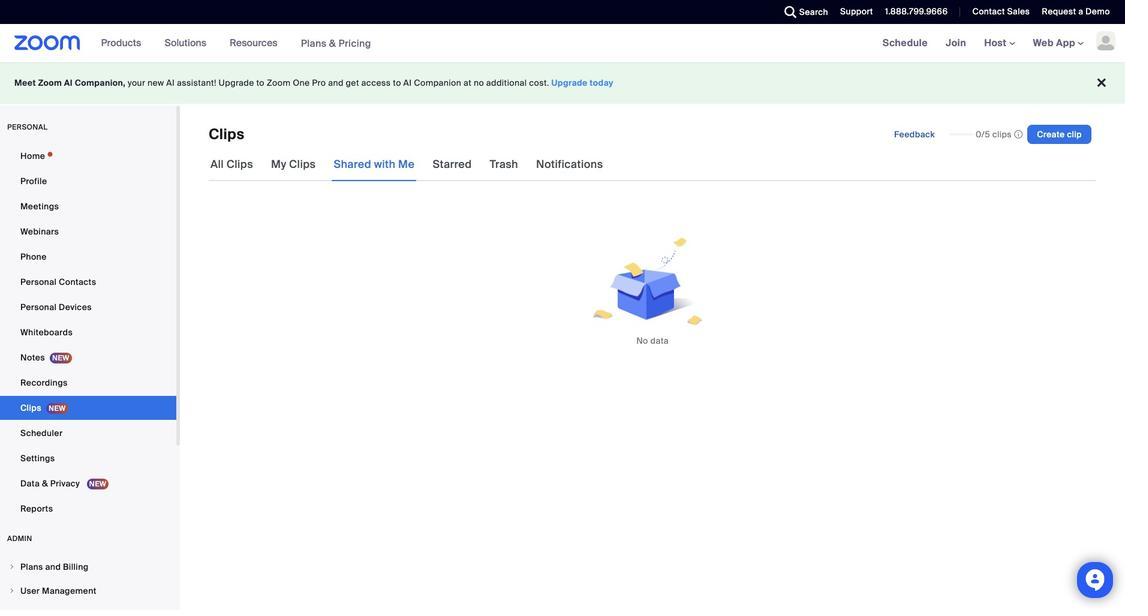 Task type: describe. For each thing, give the bounding box(es) containing it.
1 upgrade from the left
[[219, 77, 254, 88]]

join
[[946, 37, 967, 49]]

me
[[398, 157, 415, 172]]

2 zoom from the left
[[267, 77, 291, 88]]

settings
[[20, 453, 55, 464]]

request
[[1042, 6, 1076, 17]]

contacts
[[59, 277, 96, 287]]

data
[[20, 478, 40, 489]]

one
[[293, 77, 310, 88]]

sales
[[1008, 6, 1030, 17]]

today
[[590, 77, 614, 88]]

meet zoom ai companion, footer
[[0, 62, 1125, 104]]

data & privacy link
[[0, 472, 176, 496]]

shared with me
[[334, 157, 415, 172]]

contact sales
[[973, 6, 1030, 17]]

user management menu item
[[0, 580, 176, 602]]

resources button
[[230, 24, 283, 62]]

at
[[464, 77, 472, 88]]

companion,
[[75, 77, 126, 88]]

companion
[[414, 77, 461, 88]]

notifications
[[536, 157, 603, 172]]

personal contacts
[[20, 277, 96, 287]]

meet zoom ai companion, your new ai assistant! upgrade to zoom one pro and get access to ai companion at no additional cost. upgrade today
[[14, 77, 614, 88]]

data
[[651, 336, 669, 346]]

right image
[[8, 563, 16, 571]]

& for pricing
[[329, 37, 336, 49]]

create clip
[[1037, 129, 1082, 140]]

a
[[1079, 6, 1084, 17]]

assistant!
[[177, 77, 216, 88]]

all clips
[[211, 157, 253, 172]]

clips link
[[0, 396, 176, 420]]

host
[[985, 37, 1009, 49]]

new
[[148, 77, 164, 88]]

1.888.799.9666
[[885, 6, 948, 17]]

meet
[[14, 77, 36, 88]]

tabs of clips tab list
[[209, 148, 605, 181]]

shared with me tab
[[332, 148, 417, 181]]

2 upgrade from the left
[[552, 77, 588, 88]]

reports
[[20, 503, 53, 514]]

starred tab
[[431, 148, 474, 181]]

resources
[[230, 37, 278, 49]]

reports link
[[0, 497, 176, 521]]

admin menu menu
[[0, 556, 176, 610]]

solutions button
[[165, 24, 212, 62]]

product information navigation
[[92, 24, 380, 63]]

products
[[101, 37, 141, 49]]

request a demo
[[1042, 6, 1110, 17]]

join link
[[937, 24, 976, 62]]

privacy
[[50, 478, 80, 489]]

admin
[[7, 534, 32, 544]]

billing
[[63, 562, 89, 572]]

products button
[[101, 24, 147, 62]]

clip
[[1067, 129, 1082, 140]]

access
[[362, 77, 391, 88]]

host button
[[985, 37, 1015, 49]]

personal menu menu
[[0, 144, 176, 522]]

search
[[800, 7, 828, 17]]

data & privacy
[[20, 478, 82, 489]]

feedback button
[[885, 125, 945, 144]]

whiteboards link
[[0, 320, 176, 344]]

phone
[[20, 251, 47, 262]]

plans & pricing
[[301, 37, 371, 49]]

3 ai from the left
[[404, 77, 412, 88]]

2 to from the left
[[393, 77, 401, 88]]

additional
[[486, 77, 527, 88]]

cost.
[[529, 77, 549, 88]]

user
[[20, 586, 40, 596]]

scheduler
[[20, 428, 63, 439]]

my clips
[[271, 157, 316, 172]]

1 zoom from the left
[[38, 77, 62, 88]]

personal
[[7, 122, 48, 132]]

phone link
[[0, 245, 176, 269]]

support
[[840, 6, 873, 17]]

trash tab
[[488, 148, 520, 181]]

settings link
[[0, 446, 176, 470]]

search button
[[776, 0, 831, 24]]

schedule
[[883, 37, 928, 49]]

clips up all clips
[[209, 125, 244, 143]]

devices
[[59, 302, 92, 313]]

pro
[[312, 77, 326, 88]]

profile
[[20, 176, 47, 187]]



Task type: vqa. For each thing, say whether or not it's contained in the screenshot.
: associated with Events
no



Task type: locate. For each thing, give the bounding box(es) containing it.
personal up the whiteboards
[[20, 302, 57, 313]]

all clips tab
[[209, 148, 255, 181]]

1 horizontal spatial plans
[[301, 37, 327, 49]]

management
[[42, 586, 96, 596]]

0 horizontal spatial zoom
[[38, 77, 62, 88]]

and left billing
[[45, 562, 61, 572]]

personal contacts link
[[0, 270, 176, 294]]

profile picture image
[[1097, 31, 1116, 50]]

no
[[474, 77, 484, 88]]

0 vertical spatial &
[[329, 37, 336, 49]]

0 horizontal spatial upgrade
[[219, 77, 254, 88]]

1 horizontal spatial to
[[393, 77, 401, 88]]

upgrade right the cost. at the left top of page
[[552, 77, 588, 88]]

meetings
[[20, 201, 59, 212]]

personal down phone
[[20, 277, 57, 287]]

0 horizontal spatial to
[[256, 77, 265, 88]]

personal devices
[[20, 302, 92, 313]]

starred
[[433, 157, 472, 172]]

personal for personal devices
[[20, 302, 57, 313]]

upgrade today link
[[552, 77, 614, 88]]

scheduler link
[[0, 421, 176, 445]]

1 vertical spatial personal
[[20, 302, 57, 313]]

plans for plans & pricing
[[301, 37, 327, 49]]

no data
[[637, 336, 669, 346]]

pricing
[[339, 37, 371, 49]]

with
[[374, 157, 396, 172]]

ai right new
[[166, 77, 175, 88]]

your
[[128, 77, 145, 88]]

shared
[[334, 157, 371, 172]]

personal
[[20, 277, 57, 287], [20, 302, 57, 313]]

1 horizontal spatial and
[[328, 77, 344, 88]]

right image
[[8, 587, 16, 595]]

contact sales link
[[964, 0, 1033, 24], [973, 6, 1030, 17]]

0 vertical spatial plans
[[301, 37, 327, 49]]

0 horizontal spatial &
[[42, 478, 48, 489]]

upgrade
[[219, 77, 254, 88], [552, 77, 588, 88]]

request a demo link
[[1033, 0, 1125, 24], [1042, 6, 1110, 17]]

to down resources dropdown button
[[256, 77, 265, 88]]

1 horizontal spatial upgrade
[[552, 77, 588, 88]]

profile link
[[0, 169, 176, 193]]

webinars
[[20, 226, 59, 237]]

1 horizontal spatial &
[[329, 37, 336, 49]]

plans for plans and billing
[[20, 562, 43, 572]]

feedback
[[894, 129, 935, 140]]

my
[[271, 157, 286, 172]]

contact
[[973, 6, 1005, 17]]

personal for personal contacts
[[20, 277, 57, 287]]

1 ai from the left
[[64, 77, 73, 88]]

ai left companion
[[404, 77, 412, 88]]

app
[[1056, 37, 1076, 49]]

plans right right image
[[20, 562, 43, 572]]

zoom logo image
[[14, 35, 80, 50]]

plans and billing
[[20, 562, 89, 572]]

0 vertical spatial and
[[328, 77, 344, 88]]

0 horizontal spatial and
[[45, 562, 61, 572]]

solutions
[[165, 37, 206, 49]]

plans and billing menu item
[[0, 556, 176, 578]]

ai
[[64, 77, 73, 88], [166, 77, 175, 88], [404, 77, 412, 88]]

1 vertical spatial and
[[45, 562, 61, 572]]

1 personal from the top
[[20, 277, 57, 287]]

create clip button
[[1028, 125, 1092, 144]]

0 vertical spatial personal
[[20, 277, 57, 287]]

get
[[346, 77, 359, 88]]

clips
[[993, 129, 1012, 140]]

0/5
[[976, 129, 991, 140]]

& for privacy
[[42, 478, 48, 489]]

1 vertical spatial plans
[[20, 562, 43, 572]]

personal devices link
[[0, 295, 176, 319]]

1 to from the left
[[256, 77, 265, 88]]

2 horizontal spatial ai
[[404, 77, 412, 88]]

banner
[[0, 24, 1125, 63]]

web
[[1033, 37, 1054, 49]]

& inside personal menu menu
[[42, 478, 48, 489]]

demo
[[1086, 6, 1110, 17]]

web app button
[[1033, 37, 1084, 49]]

2 personal from the top
[[20, 302, 57, 313]]

home link
[[0, 144, 176, 168]]

my clips tab
[[269, 148, 318, 181]]

upgrade down product information navigation
[[219, 77, 254, 88]]

1 vertical spatial &
[[42, 478, 48, 489]]

& right data on the left bottom of the page
[[42, 478, 48, 489]]

zoom right meet
[[38, 77, 62, 88]]

1 horizontal spatial ai
[[166, 77, 175, 88]]

recordings
[[20, 377, 68, 388]]

0 horizontal spatial plans
[[20, 562, 43, 572]]

0/5 clips
[[976, 129, 1012, 140]]

plans inside product information navigation
[[301, 37, 327, 49]]

meetings navigation
[[874, 24, 1125, 63]]

schedule link
[[874, 24, 937, 62]]

clips up scheduler
[[20, 403, 41, 413]]

trash
[[490, 157, 518, 172]]

webinars link
[[0, 220, 176, 244]]

and inside menu item
[[45, 562, 61, 572]]

& inside product information navigation
[[329, 37, 336, 49]]

ai left the companion,
[[64, 77, 73, 88]]

recordings link
[[0, 371, 176, 395]]

to right access
[[393, 77, 401, 88]]

support link
[[831, 0, 876, 24], [840, 6, 873, 17]]

web app
[[1033, 37, 1076, 49]]

and inside meet zoom ai companion, footer
[[328, 77, 344, 88]]

clips inside tab
[[289, 157, 316, 172]]

banner containing products
[[0, 24, 1125, 63]]

create
[[1037, 129, 1065, 140]]

plans inside menu item
[[20, 562, 43, 572]]

whiteboards
[[20, 327, 73, 338]]

zoom left one
[[267, 77, 291, 88]]

meetings link
[[0, 194, 176, 218]]

plans & pricing link
[[301, 37, 371, 49], [301, 37, 371, 49]]

plans up meet zoom ai companion, your new ai assistant! upgrade to zoom one pro and get access to ai companion at no additional cost. upgrade today
[[301, 37, 327, 49]]

no
[[637, 336, 648, 346]]

2 ai from the left
[[166, 77, 175, 88]]

clips right my
[[289, 157, 316, 172]]

0 horizontal spatial ai
[[64, 77, 73, 88]]

home
[[20, 151, 45, 161]]

& left pricing on the left top of the page
[[329, 37, 336, 49]]

and
[[328, 77, 344, 88], [45, 562, 61, 572]]

clips right 'all'
[[227, 157, 253, 172]]

clips inside tab
[[227, 157, 253, 172]]

clips inside personal menu menu
[[20, 403, 41, 413]]

user management
[[20, 586, 96, 596]]

1 horizontal spatial zoom
[[267, 77, 291, 88]]

notes link
[[0, 346, 176, 370]]

0/5 clips application
[[950, 128, 1023, 140]]

notes
[[20, 352, 45, 363]]

zoom
[[38, 77, 62, 88], [267, 77, 291, 88]]

all
[[211, 157, 224, 172]]

and left "get"
[[328, 77, 344, 88]]



